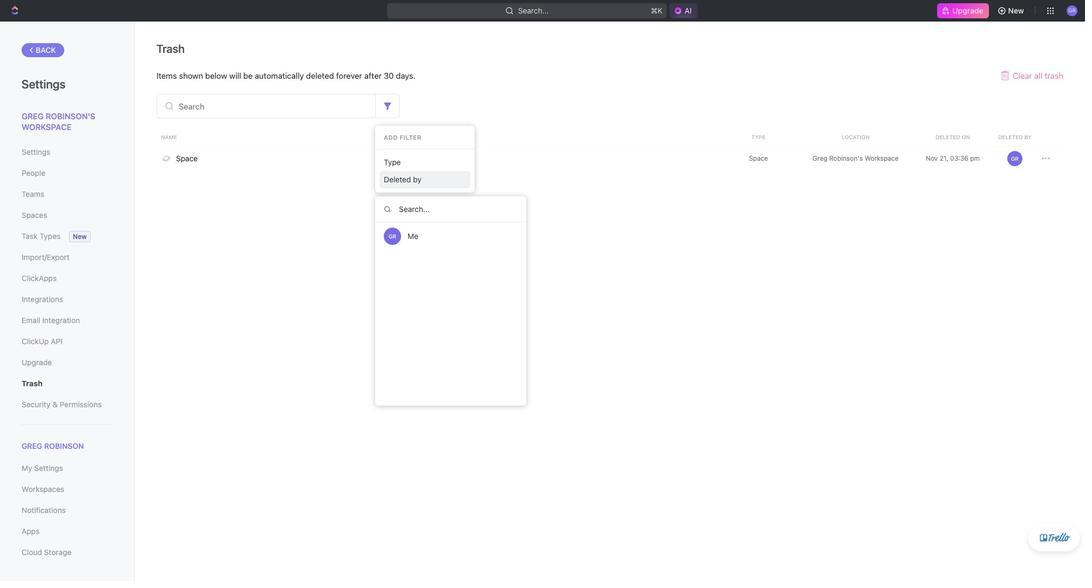 Task type: describe. For each thing, give the bounding box(es) containing it.
nov
[[926, 154, 938, 162]]

settings inside settings link
[[22, 147, 50, 157]]

all
[[1035, 70, 1043, 80]]

back
[[36, 45, 56, 55]]

types
[[40, 232, 60, 241]]

1 horizontal spatial upgrade
[[953, 6, 984, 15]]

nov 21, 03:36 pm
[[926, 154, 980, 162]]

1 horizontal spatial deleted by
[[999, 134, 1032, 140]]

1 horizontal spatial trash
[[157, 42, 185, 55]]

deleted by inside button
[[384, 175, 422, 184]]

import/export link
[[22, 248, 113, 267]]

greg robinson
[[22, 442, 84, 451]]

my settings link
[[22, 460, 113, 478]]

trash inside settings element
[[22, 379, 43, 388]]

clickup api
[[22, 337, 62, 346]]

people link
[[22, 164, 113, 183]]

on
[[962, 134, 971, 140]]

teams
[[22, 190, 44, 199]]

trash link
[[22, 375, 113, 393]]

21,
[[940, 154, 949, 162]]

teams link
[[22, 185, 113, 204]]

clickapps link
[[22, 270, 113, 288]]

my settings
[[22, 464, 63, 473]]

clickapps
[[22, 274, 57, 283]]

security & permissions link
[[22, 396, 113, 414]]

0 vertical spatial settings
[[22, 77, 66, 91]]

⌘k
[[651, 6, 663, 15]]

cloud
[[22, 548, 42, 558]]

location
[[842, 134, 870, 140]]

30
[[384, 71, 394, 80]]

items shown below will be automatically deleted forever after 30 days.
[[157, 71, 416, 80]]

deleted by button
[[375, 171, 475, 189]]

back link
[[22, 43, 64, 57]]

will
[[229, 71, 241, 80]]

upgrade inside settings element
[[22, 358, 52, 367]]

email integration
[[22, 316, 80, 325]]

clear all trash
[[1013, 70, 1064, 80]]

apps
[[22, 527, 40, 536]]

1 vertical spatial upgrade link
[[22, 354, 113, 372]]

clear
[[1013, 70, 1033, 80]]

below
[[205, 71, 227, 80]]

me
[[408, 232, 419, 241]]

clickup
[[22, 337, 49, 346]]

cloud storage link
[[22, 544, 113, 562]]

permissions
[[60, 400, 102, 409]]

notifications link
[[22, 502, 113, 520]]

add filter
[[384, 134, 422, 141]]

deleted by button
[[380, 171, 470, 189]]

my
[[22, 464, 32, 473]]

after
[[365, 71, 382, 80]]

import/export
[[22, 253, 70, 262]]

filter
[[400, 134, 422, 141]]

Search text field
[[157, 95, 375, 118]]

apps link
[[22, 523, 113, 541]]

workspaces link
[[22, 481, 113, 499]]

workspace inside settings element
[[22, 122, 72, 132]]

spaces link
[[22, 206, 113, 225]]



Task type: locate. For each thing, give the bounding box(es) containing it.
new
[[1009, 6, 1025, 15], [73, 233, 87, 241]]

0 horizontal spatial upgrade link
[[22, 354, 113, 372]]

deleted right on
[[999, 134, 1023, 140]]

gr right pm
[[1012, 155, 1019, 162]]

upgrade link
[[938, 3, 989, 18], [22, 354, 113, 372]]

0 vertical spatial gr
[[1012, 155, 1019, 162]]

email
[[22, 316, 40, 325]]

space
[[176, 154, 198, 163], [749, 154, 768, 162]]

trash
[[1045, 70, 1064, 80]]

by inside button
[[413, 175, 422, 184]]

0 horizontal spatial trash
[[22, 379, 43, 388]]

1 horizontal spatial upgrade link
[[938, 3, 989, 18]]

greg robinson's workspace down the location
[[813, 154, 899, 162]]

spaces
[[22, 211, 47, 220]]

notifications
[[22, 506, 66, 515]]

api
[[51, 337, 62, 346]]

days.
[[396, 71, 416, 80]]

upgrade left new button
[[953, 6, 984, 15]]

settings link
[[22, 143, 113, 162]]

robinson's up settings link
[[46, 111, 95, 121]]

0 vertical spatial deleted by
[[999, 134, 1032, 140]]

integrations link
[[22, 291, 113, 309]]

by
[[1025, 134, 1032, 140], [413, 175, 422, 184]]

2 horizontal spatial deleted
[[999, 134, 1023, 140]]

1 vertical spatial gr
[[389, 233, 397, 240]]

upgrade down clickup
[[22, 358, 52, 367]]

gr left me
[[389, 233, 397, 240]]

03:36
[[951, 154, 969, 162]]

Search... text field
[[375, 197, 527, 223]]

robinson's
[[46, 111, 95, 121], [830, 154, 863, 162]]

email integration link
[[22, 312, 113, 330]]

be
[[243, 71, 253, 80]]

0 horizontal spatial space
[[176, 154, 198, 163]]

0 vertical spatial upgrade link
[[938, 3, 989, 18]]

0 vertical spatial new
[[1009, 6, 1025, 15]]

1 vertical spatial robinson's
[[830, 154, 863, 162]]

2 vertical spatial greg
[[22, 442, 42, 451]]

type
[[752, 134, 766, 140]]

0 horizontal spatial new
[[73, 233, 87, 241]]

0 horizontal spatial deleted by
[[384, 175, 422, 184]]

workspaces
[[22, 485, 64, 494]]

automatically
[[255, 71, 304, 80]]

1 vertical spatial new
[[73, 233, 87, 241]]

0 vertical spatial greg
[[22, 111, 44, 121]]

0 vertical spatial robinson's
[[46, 111, 95, 121]]

trash up security at bottom
[[22, 379, 43, 388]]

deleted by down add filter
[[384, 175, 422, 184]]

deleted inside button
[[384, 175, 411, 184]]

1 horizontal spatial gr
[[1012, 155, 1019, 162]]

greg
[[22, 111, 44, 121], [813, 154, 828, 162], [22, 442, 42, 451]]

people
[[22, 169, 45, 178]]

name
[[161, 134, 177, 140]]

new inside button
[[1009, 6, 1025, 15]]

deleted
[[936, 134, 961, 140], [999, 134, 1023, 140], [384, 175, 411, 184]]

add
[[384, 134, 398, 141]]

search...
[[518, 6, 549, 15]]

0 vertical spatial trash
[[157, 42, 185, 55]]

greg robinson's workspace up settings link
[[22, 111, 95, 132]]

robinson
[[44, 442, 84, 451]]

deleted left on
[[936, 134, 961, 140]]

settings inside my settings link
[[34, 464, 63, 473]]

pm
[[971, 154, 980, 162]]

1 horizontal spatial robinson's
[[830, 154, 863, 162]]

1 horizontal spatial by
[[1025, 134, 1032, 140]]

space down type
[[749, 154, 768, 162]]

security & permissions
[[22, 400, 102, 409]]

upgrade link down clickup api link
[[22, 354, 113, 372]]

0 horizontal spatial by
[[413, 175, 422, 184]]

new button
[[994, 2, 1031, 19]]

1 vertical spatial greg robinson's workspace
[[813, 154, 899, 162]]

deleted down add filter
[[384, 175, 411, 184]]

deleted on
[[936, 134, 971, 140]]

1 vertical spatial deleted by
[[384, 175, 422, 184]]

items
[[157, 71, 177, 80]]

2 vertical spatial settings
[[34, 464, 63, 473]]

0 horizontal spatial greg robinson's workspace
[[22, 111, 95, 132]]

0 horizontal spatial deleted
[[384, 175, 411, 184]]

1 horizontal spatial workspace
[[865, 154, 899, 162]]

greg robinson's workspace inside settings element
[[22, 111, 95, 132]]

gr
[[1012, 155, 1019, 162], [389, 233, 397, 240]]

workspace up settings link
[[22, 122, 72, 132]]

robinson's down the location
[[830, 154, 863, 162]]

new inside settings element
[[73, 233, 87, 241]]

settings right my
[[34, 464, 63, 473]]

clickup api link
[[22, 333, 113, 351]]

1 horizontal spatial space
[[749, 154, 768, 162]]

1 vertical spatial greg
[[813, 154, 828, 162]]

deleted
[[306, 71, 334, 80]]

deleted by
[[999, 134, 1032, 140], [384, 175, 422, 184]]

0 horizontal spatial workspace
[[22, 122, 72, 132]]

security
[[22, 400, 50, 409]]

1 vertical spatial trash
[[22, 379, 43, 388]]

trash up items
[[157, 42, 185, 55]]

space down "name"
[[176, 154, 198, 163]]

1 vertical spatial workspace
[[865, 154, 899, 162]]

settings down the back link
[[22, 77, 66, 91]]

upgrade
[[953, 6, 984, 15], [22, 358, 52, 367]]

0 horizontal spatial upgrade
[[22, 358, 52, 367]]

0 vertical spatial greg robinson's workspace
[[22, 111, 95, 132]]

0 vertical spatial workspace
[[22, 122, 72, 132]]

task
[[22, 232, 38, 241]]

workspace
[[22, 122, 72, 132], [865, 154, 899, 162]]

0 vertical spatial by
[[1025, 134, 1032, 140]]

greg robinson's workspace
[[22, 111, 95, 132], [813, 154, 899, 162]]

0 vertical spatial upgrade
[[953, 6, 984, 15]]

task types
[[22, 232, 60, 241]]

settings up people
[[22, 147, 50, 157]]

settings element
[[0, 22, 135, 582]]

upgrade link left new button
[[938, 3, 989, 18]]

integration
[[42, 316, 80, 325]]

forever
[[336, 71, 362, 80]]

cloud storage
[[22, 548, 71, 558]]

1 vertical spatial upgrade
[[22, 358, 52, 367]]

workspace down the location
[[865, 154, 899, 162]]

robinson's inside settings element
[[46, 111, 95, 121]]

0 horizontal spatial gr
[[389, 233, 397, 240]]

1 vertical spatial by
[[413, 175, 422, 184]]

storage
[[44, 548, 71, 558]]

1 horizontal spatial greg robinson's workspace
[[813, 154, 899, 162]]

1 vertical spatial settings
[[22, 147, 50, 157]]

deleted by right on
[[999, 134, 1032, 140]]

1 horizontal spatial new
[[1009, 6, 1025, 15]]

1 horizontal spatial deleted
[[936, 134, 961, 140]]

trash
[[157, 42, 185, 55], [22, 379, 43, 388]]

0 horizontal spatial robinson's
[[46, 111, 95, 121]]

settings
[[22, 77, 66, 91], [22, 147, 50, 157], [34, 464, 63, 473]]

shown
[[179, 71, 203, 80]]

integrations
[[22, 295, 63, 304]]

&
[[52, 400, 58, 409]]



Task type: vqa. For each thing, say whether or not it's contained in the screenshot.
the Sidebar navigation
no



